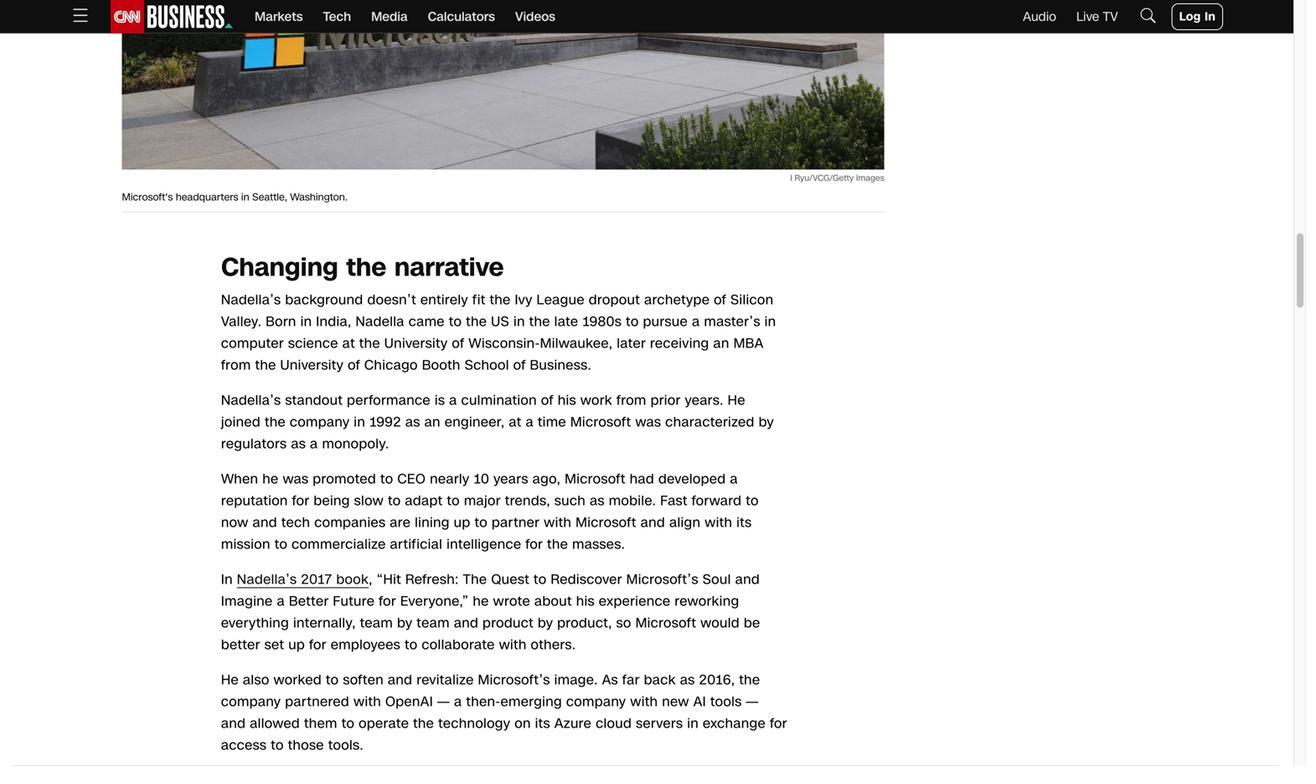 Task type: describe. For each thing, give the bounding box(es) containing it.
exchange
[[703, 715, 766, 734]]

a left time
[[526, 413, 534, 432]]

to down nearly
[[447, 492, 460, 511]]

rediscover
[[551, 571, 622, 590]]

for up tech
[[292, 492, 310, 511]]

trends,
[[505, 492, 550, 511]]

for down internally,
[[309, 636, 327, 655]]

back
[[644, 671, 676, 690]]

he inside , "hit refresh: the quest to rediscover microsoft's soul and imagine a better future for everyone," he wrote about his experience reworking everything internally, team by team and product by product, so microsoft would be better set up for employees to collaborate with others.
[[473, 593, 489, 611]]

when he was promoted to ceo nearly 10 years ago, microsoft had developed a reputation for being slow to adapt to major trends, such as mobile. fast forward to now and tech companies are lining up to partner with microsoft and align with its mission to commercialize artificial intelligence for the masses.
[[221, 470, 759, 554]]

had
[[630, 470, 654, 489]]

science
[[288, 335, 338, 353]]

experience
[[599, 593, 671, 611]]

of left chicago
[[348, 356, 360, 375]]

microsoft up masses.
[[576, 514, 637, 533]]

image.
[[554, 671, 598, 690]]

far
[[622, 671, 640, 690]]

with down such
[[544, 514, 572, 533]]

the right fit at left
[[490, 291, 511, 310]]

to down 'entirely'
[[449, 313, 462, 332]]

characterized
[[665, 413, 755, 432]]

archetype
[[644, 291, 710, 310]]

audio link
[[1023, 8, 1056, 26]]

the down "computer"
[[255, 356, 276, 375]]

reputation
[[221, 492, 288, 511]]

to up are
[[388, 492, 401, 511]]

a inside when he was promoted to ceo nearly 10 years ago, microsoft had developed a reputation for being slow to adapt to major trends, such as mobile. fast forward to now and tech companies are lining up to partner with microsoft and align with its mission to commercialize artificial intelligence for the masses.
[[730, 470, 738, 489]]

adapt
[[405, 492, 443, 511]]

joined
[[221, 413, 261, 432]]

for inside he also worked to soften and revitalize microsoft's image. as far back as 2016, the company partnered with openai — a then-emerging company with new ai tools — and allowed them to operate the technology on its azure cloud servers in exchange for access to those tools.
[[770, 715, 787, 734]]

for down the "hit
[[379, 593, 396, 611]]

now
[[221, 514, 249, 533]]

his inside "nadella's standout performance is a culmination of his work from prior years. he joined the company in 1992 as an engineer, at a time microsoft was characterized by regulators as a monopoly."
[[558, 391, 576, 410]]

others.
[[531, 636, 576, 655]]

openai
[[385, 693, 433, 712]]

search icon image
[[1138, 5, 1159, 25]]

company for allowed
[[221, 693, 281, 712]]

the inside when he was promoted to ceo nearly 10 years ago, microsoft had developed a reputation for being slow to adapt to major trends, such as mobile. fast forward to now and tech companies are lining up to partner with microsoft and align with its mission to commercialize artificial intelligence for the masses.
[[547, 536, 568, 554]]

allowed
[[250, 715, 300, 734]]

them
[[304, 715, 337, 734]]

up inside when he was promoted to ceo nearly 10 years ago, microsoft had developed a reputation for being slow to adapt to major trends, such as mobile. fast forward to now and tech companies are lining up to partner with microsoft and align with its mission to commercialize artificial intelligence for the masses.
[[454, 514, 471, 533]]

2 horizontal spatial company
[[566, 693, 626, 712]]

to down tech
[[275, 536, 288, 554]]

1992
[[370, 413, 401, 432]]

tech link
[[323, 0, 351, 34]]

by inside "nadella's standout performance is a culmination of his work from prior years. he joined the company in 1992 as an engineer, at a time microsoft was characterized by regulators as a monopoly."
[[759, 413, 774, 432]]

computer
[[221, 335, 284, 353]]

new
[[662, 693, 689, 712]]

10
[[474, 470, 489, 489]]

to up later
[[626, 313, 639, 332]]

nadella's standout performance is a culmination of his work from prior years. he joined the company in 1992 as an engineer, at a time microsoft was characterized by regulators as a monopoly.
[[221, 391, 774, 454]]

better
[[221, 636, 260, 655]]

open menu icon image
[[70, 5, 90, 25]]

engineer,
[[445, 413, 505, 432]]

intelligence
[[447, 536, 522, 554]]

cloud
[[596, 715, 632, 734]]

set
[[264, 636, 284, 655]]

product,
[[557, 614, 612, 633]]

nadella's inside the changing the narrative nadella's background doesn't entirely fit the ivy league dropout archetype of silicon valley. born in india, nadella came to the us in the late 1980s to pursue a master's in computer science at the university of wisconsin-milwaukee, later receiving an mba from the university of chicago booth school of business.
[[221, 291, 281, 310]]

1 horizontal spatial by
[[538, 614, 553, 633]]

tech
[[323, 8, 351, 26]]

microsoft's for reworking
[[626, 571, 699, 590]]

to up tools.
[[342, 715, 355, 734]]

azure
[[554, 715, 592, 734]]

microsoft inside "nadella's standout performance is a culmination of his work from prior years. he joined the company in 1992 as an engineer, at a time microsoft was characterized by regulators as a monopoly."
[[570, 413, 631, 432]]

at inside the changing the narrative nadella's background doesn't entirely fit the ivy league dropout archetype of silicon valley. born in india, nadella came to the us in the late 1980s to pursue a master's in computer science at the university of wisconsin-milwaukee, later receiving an mba from the university of chicago booth school of business.
[[342, 335, 355, 353]]

he also worked to soften and revitalize microsoft's image. as far back as 2016, the company partnered with openai — a then-emerging company with new ai tools — and allowed them to operate the technology on its azure cloud servers in exchange for access to those tools.
[[221, 671, 787, 756]]

0 vertical spatial in
[[1205, 8, 1216, 25]]

media link
[[371, 0, 408, 34]]

years
[[494, 470, 528, 489]]

also
[[243, 671, 269, 690]]

performance
[[347, 391, 431, 410]]

and right soul
[[735, 571, 760, 590]]

book
[[336, 571, 369, 590]]

nadella
[[356, 313, 405, 332]]

access
[[221, 737, 267, 756]]

then-
[[466, 693, 501, 712]]

mba
[[734, 335, 764, 353]]

a inside the changing the narrative nadella's background doesn't entirely fit the ivy league dropout archetype of silicon valley. born in india, nadella came to the us in the late 1980s to pursue a master's in computer science at the university of wisconsin-milwaukee, later receiving an mba from the university of chicago booth school of business.
[[692, 313, 700, 332]]

valley.
[[221, 313, 262, 332]]

of inside "nadella's standout performance is a culmination of his work from prior years. he joined the company in 1992 as an engineer, at a time microsoft was characterized by regulators as a monopoly."
[[541, 391, 554, 410]]

booth
[[422, 356, 461, 375]]

as
[[602, 671, 618, 690]]

and up collaborate
[[454, 614, 479, 633]]

2 vertical spatial nadella's
[[237, 571, 297, 590]]

he inside he also worked to soften and revitalize microsoft's image. as far back as 2016, the company partnered with openai — a then-emerging company with new ai tools — and allowed them to operate the technology on its azure cloud servers in exchange for access to those tools.
[[221, 671, 239, 690]]

log in link
[[1172, 3, 1223, 30]]

2 — from the left
[[746, 693, 759, 712]]

such
[[555, 492, 586, 511]]

tech
[[281, 514, 310, 533]]

he inside "nadella's standout performance is a culmination of his work from prior years. he joined the company in 1992 as an engineer, at a time microsoft was characterized by regulators as a monopoly."
[[728, 391, 746, 410]]

everything
[[221, 614, 289, 633]]

microsoft up such
[[565, 470, 626, 489]]

soften
[[343, 671, 384, 690]]

i
[[790, 172, 792, 184]]

in left seattle,
[[241, 190, 249, 205]]

nearly
[[430, 470, 470, 489]]

an inside the changing the narrative nadella's background doesn't entirely fit the ivy league dropout archetype of silicon valley. born in india, nadella came to the us in the late 1980s to pursue a master's in computer science at the university of wisconsin-milwaukee, later receiving an mba from the university of chicago booth school of business.
[[713, 335, 730, 353]]

headquarters
[[176, 190, 238, 205]]

changing
[[221, 250, 338, 286]]

up inside , "hit refresh: the quest to rediscover microsoft's soul and imagine a better future for everyone," he wrote about his experience reworking everything internally, team by team and product by product, so microsoft would be better set up for employees to collaborate with others.
[[288, 636, 305, 655]]

at inside "nadella's standout performance is a culmination of his work from prior years. he joined the company in 1992 as an engineer, at a time microsoft was characterized by regulators as a monopoly."
[[509, 413, 522, 432]]

to right employees
[[405, 636, 418, 655]]

tools.
[[328, 737, 364, 756]]

on
[[515, 715, 531, 734]]

log in
[[1179, 8, 1216, 25]]

company for a
[[290, 413, 350, 432]]

as inside when he was promoted to ceo nearly 10 years ago, microsoft had developed a reputation for being slow to adapt to major trends, such as mobile. fast forward to now and tech companies are lining up to partner with microsoft and align with its mission to commercialize artificial intelligence for the masses.
[[590, 492, 605, 511]]

videos link
[[515, 0, 555, 34]]

of up master's
[[714, 291, 726, 310]]

its inside he also worked to soften and revitalize microsoft's image. as far back as 2016, the company partnered with openai — a then-emerging company with new ai tools — and allowed them to operate the technology on its azure cloud servers in exchange for access to those tools.
[[535, 715, 550, 734]]

partnered
[[285, 693, 349, 712]]

everyone,"
[[400, 593, 469, 611]]

live tv link
[[1077, 8, 1118, 26]]

microsoft's
[[122, 190, 173, 205]]

a inside , "hit refresh: the quest to rediscover microsoft's soul and imagine a better future for everyone," he wrote about his experience reworking everything internally, team by team and product by product, so microsoft would be better set up for employees to collaborate with others.
[[277, 593, 285, 611]]

years.
[[685, 391, 724, 410]]

as right 1992
[[405, 413, 420, 432]]

a inside he also worked to soften and revitalize microsoft's image. as far back as 2016, the company partnered with openai — a then-emerging company with new ai tools — and allowed them to operate the technology on its azure cloud servers in exchange for access to those tools.
[[454, 693, 462, 712]]

he inside when he was promoted to ceo nearly 10 years ago, microsoft had developed a reputation for being slow to adapt to major trends, such as mobile. fast forward to now and tech companies are lining up to partner with microsoft and align with its mission to commercialize artificial intelligence for the masses.
[[262, 470, 279, 489]]

1 vertical spatial in
[[221, 571, 233, 590]]

narrative
[[394, 250, 504, 286]]

seattle,
[[252, 190, 287, 205]]

india,
[[316, 313, 352, 332]]



Task type: locate. For each thing, give the bounding box(es) containing it.
as up new
[[680, 671, 695, 690]]

its inside when he was promoted to ceo nearly 10 years ago, microsoft had developed a reputation for being slow to adapt to major trends, such as mobile. fast forward to now and tech companies are lining up to partner with microsoft and align with its mission to commercialize artificial intelligence for the masses.
[[737, 514, 752, 533]]

the left masses.
[[547, 536, 568, 554]]

1 vertical spatial his
[[576, 593, 595, 611]]

1980s
[[583, 313, 622, 332]]

nadella's up joined
[[221, 391, 281, 410]]

for down the partner
[[526, 536, 543, 554]]

an down is
[[424, 413, 441, 432]]

to up about
[[534, 571, 547, 590]]

1 team from the left
[[360, 614, 393, 633]]

2 horizontal spatial by
[[759, 413, 774, 432]]

from left prior
[[617, 391, 647, 410]]

by down about
[[538, 614, 553, 633]]

developed
[[659, 470, 726, 489]]

0 horizontal spatial up
[[288, 636, 305, 655]]

— down revitalize
[[437, 693, 450, 712]]

the
[[463, 571, 487, 590]]

doesn't
[[367, 291, 416, 310]]

align
[[669, 514, 701, 533]]

0 horizontal spatial an
[[424, 413, 441, 432]]

pursue
[[643, 313, 688, 332]]

calculators
[[428, 8, 495, 26]]

in
[[1205, 8, 1216, 25], [221, 571, 233, 590]]

up down major
[[454, 514, 471, 533]]

0 horizontal spatial was
[[283, 470, 309, 489]]

microsoft down work
[[570, 413, 631, 432]]

university down came
[[384, 335, 448, 353]]

late
[[554, 313, 578, 332]]

1 vertical spatial from
[[617, 391, 647, 410]]

1 vertical spatial university
[[280, 356, 344, 375]]

from inside the changing the narrative nadella's background doesn't entirely fit the ivy league dropout archetype of silicon valley. born in india, nadella came to the us in the late 1980s to pursue a master's in computer science at the university of wisconsin-milwaukee, later receiving an mba from the university of chicago booth school of business.
[[221, 356, 251, 375]]

major
[[464, 492, 501, 511]]

from inside "nadella's standout performance is a culmination of his work from prior years. he joined the company in 1992 as an engineer, at a time microsoft was characterized by regulators as a monopoly."
[[617, 391, 647, 410]]

business.
[[530, 356, 592, 375]]

1 horizontal spatial team
[[417, 614, 450, 633]]

markets link
[[255, 0, 303, 34]]

0 horizontal spatial he
[[262, 470, 279, 489]]

he down the the
[[473, 593, 489, 611]]

he
[[262, 470, 279, 489], [473, 593, 489, 611]]

live
[[1077, 8, 1099, 26]]

team
[[360, 614, 393, 633], [417, 614, 450, 633]]

0 horizontal spatial —
[[437, 693, 450, 712]]

live tv
[[1077, 8, 1118, 26]]

milwaukee,
[[540, 335, 613, 353]]

of
[[714, 291, 726, 310], [452, 335, 464, 353], [348, 356, 360, 375], [513, 356, 526, 375], [541, 391, 554, 410]]

for right the exchange
[[770, 715, 787, 734]]

in inside he also worked to soften and revitalize microsoft's image. as far back as 2016, the company partnered with openai — a then-emerging company with new ai tools — and allowed them to operate the technology on its azure cloud servers in exchange for access to those tools.
[[687, 715, 699, 734]]

microsoft's up experience
[[626, 571, 699, 590]]

2017
[[301, 571, 332, 590]]

the up doesn't
[[346, 250, 386, 286]]

0 horizontal spatial from
[[221, 356, 251, 375]]

its right on at the left bottom
[[535, 715, 550, 734]]

1 horizontal spatial microsoft's
[[626, 571, 699, 590]]

to up partnered
[[326, 671, 339, 690]]

a up the forward
[[730, 470, 738, 489]]

0 vertical spatial an
[[713, 335, 730, 353]]

calculators link
[[428, 0, 495, 34]]

1 horizontal spatial —
[[746, 693, 759, 712]]

1 horizontal spatial its
[[737, 514, 752, 533]]

to down allowed
[[271, 737, 284, 756]]

in inside "nadella's standout performance is a culmination of his work from prior years. he joined the company in 1992 as an engineer, at a time microsoft was characterized by regulators as a monopoly."
[[354, 413, 365, 432]]

nadella's up "imagine"
[[237, 571, 297, 590]]

as right such
[[590, 492, 605, 511]]

0 horizontal spatial microsoft's
[[478, 671, 550, 690]]

he left the also
[[221, 671, 239, 690]]

0 vertical spatial he
[[728, 391, 746, 410]]

1 horizontal spatial at
[[509, 413, 522, 432]]

masses.
[[572, 536, 625, 554]]

microsoft down experience
[[636, 614, 696, 633]]

he
[[728, 391, 746, 410], [221, 671, 239, 690]]

1 horizontal spatial up
[[454, 514, 471, 533]]

team up employees
[[360, 614, 393, 633]]

commercialize
[[292, 536, 386, 554]]

in right the us
[[514, 313, 525, 332]]

the inside "nadella's standout performance is a culmination of his work from prior years. he joined the company in 1992 as an engineer, at a time microsoft was characterized by regulators as a monopoly."
[[265, 413, 286, 432]]

background
[[285, 291, 363, 310]]

his up time
[[558, 391, 576, 410]]

company down as
[[566, 693, 626, 712]]

of up booth
[[452, 335, 464, 353]]

1 horizontal spatial an
[[713, 335, 730, 353]]

images
[[856, 172, 884, 184]]

0 vertical spatial he
[[262, 470, 279, 489]]

wrote
[[493, 593, 530, 611]]

the down fit at left
[[466, 313, 487, 332]]

product
[[483, 614, 534, 633]]

at down india,
[[342, 335, 355, 353]]

team down everyone,"
[[417, 614, 450, 633]]

changing the narrative nadella's background doesn't entirely fit the ivy league dropout archetype of silicon valley. born in india, nadella came to the us in the late 1980s to pursue a master's in computer science at the university of wisconsin-milwaukee, later receiving an mba from the university of chicago booth school of business.
[[221, 250, 776, 375]]

was down prior
[[635, 413, 661, 432]]

his inside , "hit refresh: the quest to rediscover microsoft's soul and imagine a better future for everyone," he wrote about his experience reworking everything internally, team by team and product by product, so microsoft would be better set up for employees to collaborate with others.
[[576, 593, 595, 611]]

0 horizontal spatial its
[[535, 715, 550, 734]]

quest
[[491, 571, 530, 590]]

for
[[292, 492, 310, 511], [526, 536, 543, 554], [379, 593, 396, 611], [309, 636, 327, 655], [770, 715, 787, 734]]

and up access
[[221, 715, 246, 734]]

with down the 'far'
[[630, 693, 658, 712]]

an inside "nadella's standout performance is a culmination of his work from prior years. he joined the company in 1992 as an engineer, at a time microsoft was characterized by regulators as a monopoly."
[[424, 413, 441, 432]]

0 vertical spatial university
[[384, 335, 448, 353]]

mobile.
[[609, 492, 656, 511]]

1 vertical spatial nadella's
[[221, 391, 281, 410]]

his
[[558, 391, 576, 410], [576, 593, 595, 611]]

at down culmination
[[509, 413, 522, 432]]

to down major
[[475, 514, 488, 533]]

1 vertical spatial at
[[509, 413, 522, 432]]

his up product,
[[576, 593, 595, 611]]

ago,
[[533, 470, 561, 489]]

a right is
[[449, 391, 457, 410]]

imagine
[[221, 593, 273, 611]]

0 horizontal spatial team
[[360, 614, 393, 633]]

time
[[538, 413, 566, 432]]

is
[[435, 391, 445, 410]]

ceo
[[397, 470, 426, 489]]

0 vertical spatial from
[[221, 356, 251, 375]]

receiving
[[650, 335, 709, 353]]

in right the "log"
[[1205, 8, 1216, 25]]

the down the openai
[[413, 715, 434, 734]]

worked
[[274, 671, 322, 690]]

the up 'regulators'
[[265, 413, 286, 432]]

tv
[[1103, 8, 1118, 26]]

1 vertical spatial microsoft's
[[478, 671, 550, 690]]

silicon
[[731, 291, 774, 310]]

school
[[465, 356, 509, 375]]

1 horizontal spatial he
[[473, 593, 489, 611]]

microsoft's headquarters in seattle, washington.
[[122, 190, 348, 205]]

a down in nadella's 2017 book
[[277, 593, 285, 611]]

ryu/vcg/getty
[[795, 172, 854, 184]]

fast
[[660, 492, 688, 511]]

company inside "nadella's standout performance is a culmination of his work from prior years. he joined the company in 1992 as an engineer, at a time microsoft was characterized by regulators as a monopoly."
[[290, 413, 350, 432]]

as right 'regulators'
[[291, 435, 306, 454]]

was up tech
[[283, 470, 309, 489]]

with down the forward
[[705, 514, 733, 533]]

nadella's 2017 book link
[[237, 571, 369, 590]]

1 horizontal spatial in
[[1205, 8, 1216, 25]]

chicago
[[364, 356, 418, 375]]

and down reputation
[[253, 514, 277, 533]]

to left ceo
[[380, 470, 393, 489]]

as inside he also worked to soften and revitalize microsoft's image. as far back as 2016, the company partnered with openai — a then-emerging company with new ai tools — and allowed them to operate the technology on its azure cloud servers in exchange for access to those tools.
[[680, 671, 695, 690]]

soul
[[703, 571, 731, 590]]

a down revitalize
[[454, 693, 462, 712]]

0 vertical spatial microsoft's
[[626, 571, 699, 590]]

to right the forward
[[746, 492, 759, 511]]

microsoft inside , "hit refresh: the quest to rediscover microsoft's soul and imagine a better future for everyone," he wrote about his experience reworking everything internally, team by team and product by product, so microsoft would be better set up for employees to collaborate with others.
[[636, 614, 696, 633]]

1 vertical spatial he
[[221, 671, 239, 690]]

1 horizontal spatial company
[[290, 413, 350, 432]]

an down master's
[[713, 335, 730, 353]]

0 horizontal spatial by
[[397, 614, 413, 633]]

0 horizontal spatial company
[[221, 693, 281, 712]]

1 vertical spatial was
[[283, 470, 309, 489]]

0 horizontal spatial he
[[221, 671, 239, 690]]

microsoft's
[[626, 571, 699, 590], [478, 671, 550, 690]]

0 horizontal spatial in
[[221, 571, 233, 590]]

0 vertical spatial up
[[454, 514, 471, 533]]

culmination
[[461, 391, 537, 410]]

servers
[[636, 715, 683, 734]]

by right characterized
[[759, 413, 774, 432]]

1 — from the left
[[437, 693, 450, 712]]

tools
[[710, 693, 742, 712]]

videos
[[515, 8, 555, 26]]

1 vertical spatial he
[[473, 593, 489, 611]]

1 horizontal spatial from
[[617, 391, 647, 410]]

its down the forward
[[737, 514, 752, 533]]

a left monopoly.
[[310, 435, 318, 454]]

0 vertical spatial its
[[737, 514, 752, 533]]

forward
[[692, 492, 742, 511]]

in down silicon
[[765, 313, 776, 332]]

employees
[[331, 636, 401, 655]]

with inside , "hit refresh: the quest to rediscover microsoft's soul and imagine a better future for everyone," he wrote about his experience reworking everything internally, team by team and product by product, so microsoft would be better set up for employees to collaborate with others.
[[499, 636, 527, 655]]

company down the also
[[221, 693, 281, 712]]

washington.
[[290, 190, 348, 205]]

are
[[390, 514, 411, 533]]

later
[[617, 335, 646, 353]]

"hit
[[377, 571, 401, 590]]

0 vertical spatial at
[[342, 335, 355, 353]]

2 team from the left
[[417, 614, 450, 633]]

in down ai
[[687, 715, 699, 734]]

up right set
[[288, 636, 305, 655]]

ai
[[693, 693, 706, 712]]

by down everyone,"
[[397, 614, 413, 633]]

fit
[[472, 291, 486, 310]]

1 horizontal spatial he
[[728, 391, 746, 410]]

1 vertical spatial up
[[288, 636, 305, 655]]

media
[[371, 8, 408, 26]]

the left late at the left top
[[529, 313, 550, 332]]

microsoft
[[570, 413, 631, 432], [565, 470, 626, 489], [576, 514, 637, 533], [636, 614, 696, 633]]

was
[[635, 413, 661, 432], [283, 470, 309, 489]]

nadella's up valley.
[[221, 291, 281, 310]]

entirely
[[420, 291, 468, 310]]

in up science
[[300, 313, 312, 332]]

was inside when he was promoted to ceo nearly 10 years ago, microsoft had developed a reputation for being slow to adapt to major trends, such as mobile. fast forward to now and tech companies are lining up to partner with microsoft and align with its mission to commercialize artificial intelligence for the masses.
[[283, 470, 309, 489]]

microsoft's inside , "hit refresh: the quest to rediscover microsoft's soul and imagine a better future for everyone," he wrote about his experience reworking everything internally, team by team and product by product, so microsoft would be better set up for employees to collaborate with others.
[[626, 571, 699, 590]]

nadella's
[[221, 291, 281, 310], [221, 391, 281, 410], [237, 571, 297, 590]]

microsoft's for then-
[[478, 671, 550, 690]]

revitalize
[[417, 671, 474, 690]]

companies
[[314, 514, 386, 533]]

0 horizontal spatial at
[[342, 335, 355, 353]]

1 vertical spatial its
[[535, 715, 550, 734]]

— right the 'tools'
[[746, 693, 759, 712]]

an
[[713, 335, 730, 353], [424, 413, 441, 432]]

from down "computer"
[[221, 356, 251, 375]]

0 vertical spatial was
[[635, 413, 661, 432]]

lining
[[415, 514, 450, 533]]

1 vertical spatial an
[[424, 413, 441, 432]]

a up receiving
[[692, 313, 700, 332]]

0 vertical spatial nadella's
[[221, 291, 281, 310]]

university down science
[[280, 356, 344, 375]]

the down nadella
[[359, 335, 380, 353]]

microsoft's up emerging
[[478, 671, 550, 690]]

the up the 'tools'
[[739, 671, 760, 690]]

monopoly.
[[322, 435, 389, 454]]

1 horizontal spatial university
[[384, 335, 448, 353]]

with down "soften"
[[354, 693, 381, 712]]

0 vertical spatial his
[[558, 391, 576, 410]]

in nadella's 2017 book
[[221, 571, 369, 590]]

company down standout
[[290, 413, 350, 432]]

refresh:
[[405, 571, 459, 590]]

with down product
[[499, 636, 527, 655]]

was inside "nadella's standout performance is a culmination of his work from prior years. he joined the company in 1992 as an engineer, at a time microsoft was characterized by regulators as a monopoly."
[[635, 413, 661, 432]]

in up monopoly.
[[354, 413, 365, 432]]

0 horizontal spatial university
[[280, 356, 344, 375]]

2016,
[[699, 671, 735, 690]]

of down wisconsin-
[[513, 356, 526, 375]]

of up time
[[541, 391, 554, 410]]

nadella's inside "nadella's standout performance is a culmination of his work from prior years. he joined the company in 1992 as an engineer, at a time microsoft was characterized by regulators as a monopoly."
[[221, 391, 281, 410]]

and up the openai
[[388, 671, 413, 690]]

he right years.
[[728, 391, 746, 410]]

and down mobile.
[[641, 514, 665, 533]]

seattle, washington - march 19: a microsoft sign is seen at the company's headquarters on march 19, 2023 in seattle, washington. (photo by i ryu/vcg via getty images) image
[[122, 0, 884, 170]]

with
[[544, 514, 572, 533], [705, 514, 733, 533], [499, 636, 527, 655], [354, 693, 381, 712], [630, 693, 658, 712]]

master's
[[704, 313, 761, 332]]

1 horizontal spatial was
[[635, 413, 661, 432]]

microsoft's inside he also worked to soften and revitalize microsoft's image. as far back as 2016, the company partnered with openai — a then-emerging company with new ai tools — and allowed them to operate the technology on its azure cloud servers in exchange for access to those tools.
[[478, 671, 550, 690]]



Task type: vqa. For each thing, say whether or not it's contained in the screenshot.
Watch link
no



